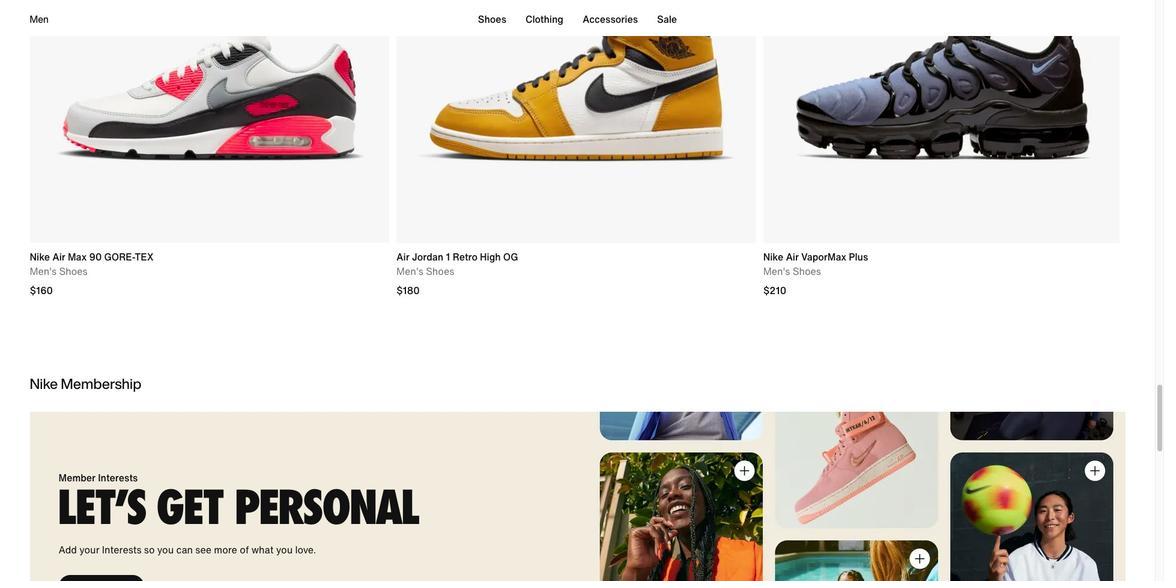 Task type: describe. For each thing, give the bounding box(es) containing it.
men's shoes image for air jordan 1 retro high og
[[397, 0, 756, 243]]

retro
[[453, 250, 478, 265]]

see
[[196, 543, 212, 558]]

so
[[144, 543, 155, 558]]

member
[[59, 471, 96, 485]]

membership
[[61, 373, 141, 395]]

men's for air
[[397, 265, 424, 279]]

$160
[[30, 284, 53, 298]]

shoes inside "nike air vapormax plus men's shoes $210"
[[793, 265, 821, 279]]

member interests
[[59, 471, 138, 485]]

men's shoes image for nike air max 90 gore-tex
[[30, 0, 389, 243]]

sale link
[[658, 10, 677, 29]]

men's inside "nike air vapormax plus men's shoes $210"
[[764, 265, 791, 279]]

let's
[[59, 479, 145, 537]]

2 you from the left
[[276, 543, 293, 558]]

men's shoes image for nike air vapormax plus
[[764, 0, 1123, 243]]

nike membership
[[30, 373, 141, 395]]

get
[[157, 479, 222, 537]]

personal
[[236, 479, 420, 537]]

air for $210
[[786, 250, 799, 265]]

max
[[68, 250, 87, 265]]

men's for nike
[[30, 265, 57, 279]]

accessories link
[[583, 10, 638, 29]]

shoes inside nike air max 90 gore-tex men's shoes $160
[[59, 265, 88, 279]]

90
[[89, 250, 102, 265]]

of
[[240, 543, 249, 558]]

air for men's
[[52, 250, 65, 265]]

shoes link
[[478, 10, 507, 29]]

jordan
[[412, 250, 444, 265]]

nike for nike membership
[[30, 373, 58, 395]]

0 vertical spatial interests
[[98, 471, 138, 485]]

clothing
[[526, 12, 564, 26]]

air jordan 1 retro high og men's shoes $180
[[397, 250, 518, 298]]

men
[[30, 12, 49, 26]]

more
[[214, 543, 237, 558]]

shoes inside menu
[[478, 12, 507, 26]]

accessories
[[583, 12, 638, 26]]

nike for nike air max 90 gore-tex men's shoes $160
[[30, 250, 50, 265]]



Task type: locate. For each thing, give the bounding box(es) containing it.
nike left membership
[[30, 373, 58, 395]]

you right so
[[157, 543, 174, 558]]

clothing link
[[526, 10, 564, 29]]

1 men's shoes image from the left
[[30, 0, 389, 243]]

nike up $210
[[764, 250, 784, 265]]

$210
[[764, 284, 787, 298]]

1
[[446, 250, 451, 265]]

add
[[59, 543, 77, 558]]

$180
[[397, 284, 420, 298]]

0 horizontal spatial air
[[52, 250, 65, 265]]

air left max
[[52, 250, 65, 265]]

air inside air jordan 1 retro high og men's shoes $180
[[397, 250, 410, 265]]

air inside "nike air vapormax plus men's shoes $210"
[[786, 250, 799, 265]]

1 air from the left
[[52, 250, 65, 265]]

interests left so
[[102, 543, 142, 558]]

men's inside nike air max 90 gore-tex men's shoes $160
[[30, 265, 57, 279]]

shoes inside air jordan 1 retro high og men's shoes $180
[[426, 265, 454, 279]]

vapormax
[[802, 250, 847, 265]]

menu
[[478, 10, 677, 29]]

2 air from the left
[[397, 250, 410, 265]]

men's inside air jordan 1 retro high og men's shoes $180
[[397, 265, 424, 279]]

let's get personal
[[59, 479, 420, 537]]

0 horizontal spatial men's shoes image
[[30, 0, 389, 243]]

can
[[176, 543, 193, 558]]

2 men's from the left
[[397, 265, 424, 279]]

love.
[[295, 543, 316, 558]]

men's up $210
[[764, 265, 791, 279]]

3 men's from the left
[[764, 265, 791, 279]]

air inside nike air max 90 gore-tex men's shoes $160
[[52, 250, 65, 265]]

shoes
[[478, 12, 507, 26], [59, 265, 88, 279], [426, 265, 454, 279], [793, 265, 821, 279]]

men's
[[30, 265, 57, 279], [397, 265, 424, 279], [764, 265, 791, 279]]

air
[[52, 250, 65, 265], [397, 250, 410, 265], [786, 250, 799, 265]]

1 horizontal spatial men's shoes image
[[397, 0, 756, 243]]

tex
[[135, 250, 154, 265]]

interests
[[98, 471, 138, 485], [102, 543, 142, 558]]

sale
[[658, 12, 677, 26]]

plus
[[849, 250, 869, 265]]

high
[[480, 250, 501, 265]]

men's up $180
[[397, 265, 424, 279]]

interests right member
[[98, 471, 138, 485]]

nike air max 90 gore-tex men's shoes $160
[[30, 250, 154, 298]]

2 horizontal spatial air
[[786, 250, 799, 265]]

og
[[504, 250, 518, 265]]

1 horizontal spatial you
[[276, 543, 293, 558]]

nike for nike air vapormax plus men's shoes $210
[[764, 250, 784, 265]]

1 horizontal spatial men's
[[397, 265, 424, 279]]

0 horizontal spatial men's
[[30, 265, 57, 279]]

0 horizontal spatial you
[[157, 543, 174, 558]]

secondary element
[[30, 0, 1126, 36]]

1 men's from the left
[[30, 265, 57, 279]]

nike
[[30, 250, 50, 265], [764, 250, 784, 265], [30, 373, 58, 395]]

3 air from the left
[[786, 250, 799, 265]]

nike inside nike air max 90 gore-tex men's shoes $160
[[30, 250, 50, 265]]

3 men's shoes image from the left
[[764, 0, 1123, 243]]

1 horizontal spatial air
[[397, 250, 410, 265]]

men's shoes image
[[30, 0, 389, 243], [397, 0, 756, 243], [764, 0, 1123, 243]]

menu containing shoes
[[478, 10, 677, 29]]

air left vapormax
[[786, 250, 799, 265]]

nike inside "nike air vapormax plus men's shoes $210"
[[764, 250, 784, 265]]

you
[[157, 543, 174, 558], [276, 543, 293, 558]]

2 horizontal spatial men's shoes image
[[764, 0, 1123, 243]]

add your interests so you can see more of what you love.
[[59, 543, 316, 558]]

nike air vapormax plus men's shoes $210
[[764, 250, 869, 298]]

what
[[252, 543, 274, 558]]

menu inside secondary 'element'
[[478, 10, 677, 29]]

nike up $160
[[30, 250, 50, 265]]

gore-
[[104, 250, 135, 265]]

air left the jordan
[[397, 250, 410, 265]]

you left love.
[[276, 543, 293, 558]]

men's up $160
[[30, 265, 57, 279]]

2 men's shoes image from the left
[[397, 0, 756, 243]]

2 horizontal spatial men's
[[764, 265, 791, 279]]

your
[[79, 543, 99, 558]]

1 you from the left
[[157, 543, 174, 558]]

1 vertical spatial interests
[[102, 543, 142, 558]]



Task type: vqa. For each thing, say whether or not it's contained in the screenshot.
second Men's Shoes Image from the left
yes



